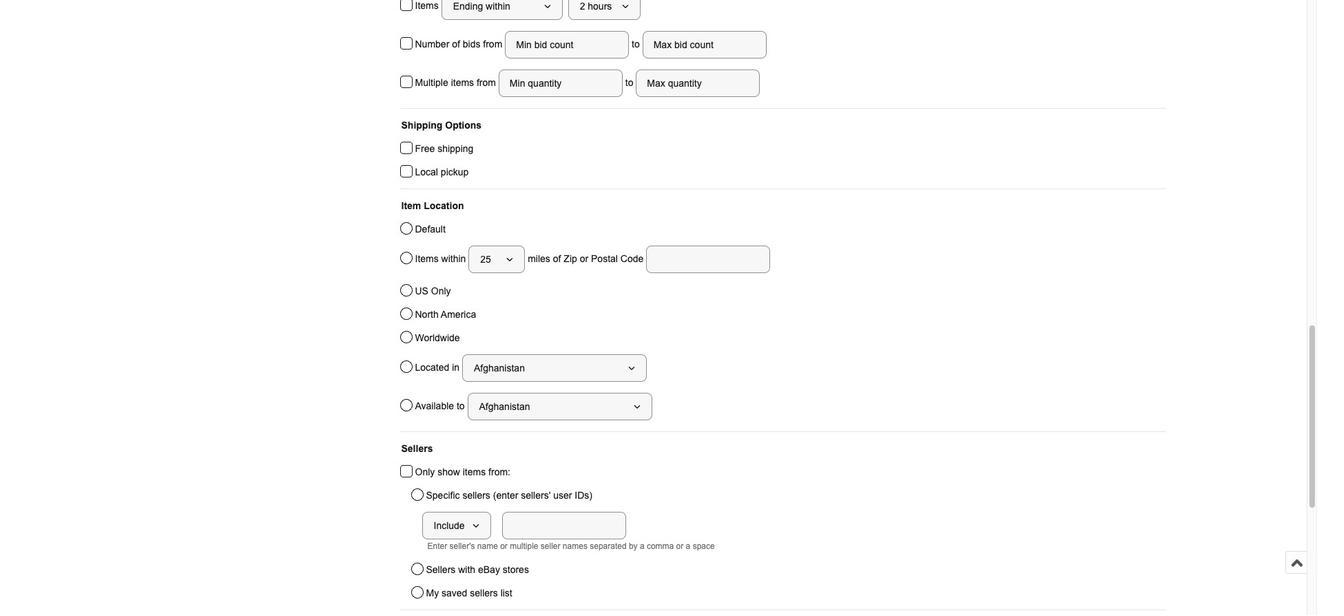Task type: vqa. For each thing, say whether or not it's contained in the screenshot.
Sell link at the top of page
no



Task type: describe. For each thing, give the bounding box(es) containing it.
zip
[[564, 253, 577, 264]]

multiple
[[415, 77, 448, 88]]

ids)
[[575, 491, 593, 502]]

north
[[415, 309, 439, 320]]

from:
[[489, 467, 511, 478]]

item location
[[401, 201, 464, 212]]

2 a from the left
[[686, 542, 691, 552]]

Enter minimum quantity text field
[[499, 70, 623, 97]]

1 vertical spatial from
[[477, 77, 496, 88]]

Seller ID text field
[[502, 513, 626, 540]]

available
[[415, 401, 454, 412]]

multiple
[[510, 542, 538, 552]]

only show items from:
[[415, 467, 511, 478]]

or for zip
[[580, 253, 589, 264]]

2 horizontal spatial or
[[676, 542, 684, 552]]

code
[[621, 253, 644, 264]]

shipping
[[401, 120, 443, 131]]

number of bids from
[[415, 38, 505, 49]]

specific
[[426, 491, 460, 502]]

items within
[[415, 253, 469, 264]]

america
[[441, 309, 476, 320]]

by
[[629, 542, 638, 552]]

seller
[[541, 542, 561, 552]]

to for number of bids from
[[629, 38, 643, 49]]

miles of zip or postal code
[[525, 253, 646, 264]]

list
[[501, 588, 512, 599]]

shipping options
[[401, 120, 482, 131]]

local pickup
[[415, 167, 469, 178]]

saved
[[442, 588, 467, 599]]

shipping
[[438, 143, 474, 154]]

with
[[458, 565, 475, 576]]

of for number
[[452, 38, 460, 49]]

space
[[693, 542, 715, 552]]

0 vertical spatial only
[[431, 286, 451, 297]]

Enter maximum number of bids text field
[[643, 31, 767, 59]]

us
[[415, 286, 429, 297]]

2 vertical spatial to
[[457, 401, 465, 412]]

sellers'
[[521, 491, 551, 502]]

items
[[415, 253, 439, 264]]

located in
[[415, 362, 462, 373]]

1 vertical spatial sellers
[[470, 588, 498, 599]]

sellers for sellers
[[401, 444, 433, 455]]

Enter minimum number of bids text field
[[505, 31, 629, 59]]

pickup
[[441, 167, 469, 178]]

free
[[415, 143, 435, 154]]

free shipping
[[415, 143, 474, 154]]



Task type: locate. For each thing, give the bounding box(es) containing it.
sellers
[[463, 491, 491, 502], [470, 588, 498, 599]]

stores
[[503, 565, 529, 576]]

worldwide
[[415, 333, 460, 344]]

sellers with ebay stores
[[426, 565, 529, 576]]

available to
[[415, 401, 468, 412]]

Enter Maximum Quantity text field
[[636, 70, 760, 97]]

default
[[415, 224, 446, 235]]

located
[[415, 362, 449, 373]]

to
[[629, 38, 643, 49], [623, 77, 636, 88], [457, 401, 465, 412]]

sellers down only show items from:
[[463, 491, 491, 502]]

sellers
[[401, 444, 433, 455], [426, 565, 456, 576]]

(enter
[[493, 491, 518, 502]]

0 vertical spatial from
[[483, 38, 503, 49]]

a left space
[[686, 542, 691, 552]]

0 horizontal spatial or
[[500, 542, 508, 552]]

options
[[445, 120, 482, 131]]

my
[[426, 588, 439, 599]]

0 vertical spatial sellers
[[401, 444, 433, 455]]

only left show
[[415, 467, 435, 478]]

from
[[483, 38, 503, 49], [477, 77, 496, 88]]

1 vertical spatial items
[[463, 467, 486, 478]]

a
[[640, 542, 645, 552], [686, 542, 691, 552]]

user
[[553, 491, 572, 502]]

items right multiple
[[451, 77, 474, 88]]

postal
[[591, 253, 618, 264]]

0 vertical spatial items
[[451, 77, 474, 88]]

sellers down available
[[401, 444, 433, 455]]

from right bids
[[483, 38, 503, 49]]

or right name
[[500, 542, 508, 552]]

1 horizontal spatial a
[[686, 542, 691, 552]]

within
[[441, 253, 466, 264]]

1 vertical spatial of
[[553, 253, 561, 264]]

only
[[431, 286, 451, 297], [415, 467, 435, 478]]

miles
[[528, 253, 550, 264]]

item
[[401, 201, 421, 212]]

or
[[580, 253, 589, 264], [500, 542, 508, 552], [676, 542, 684, 552]]

sellers for sellers with ebay stores
[[426, 565, 456, 576]]

only right us
[[431, 286, 451, 297]]

separated
[[590, 542, 627, 552]]

1 vertical spatial only
[[415, 467, 435, 478]]

0 horizontal spatial of
[[452, 38, 460, 49]]

0 vertical spatial sellers
[[463, 491, 491, 502]]

to for multiple items from
[[623, 77, 636, 88]]

1 horizontal spatial of
[[553, 253, 561, 264]]

items left from:
[[463, 467, 486, 478]]

a right by
[[640, 542, 645, 552]]

ebay
[[478, 565, 500, 576]]

my saved sellers list
[[426, 588, 512, 599]]

sellers down enter
[[426, 565, 456, 576]]

1 vertical spatial to
[[623, 77, 636, 88]]

sellers left "list"
[[470, 588, 498, 599]]

multiple items from
[[415, 77, 499, 88]]

items
[[451, 77, 474, 88], [463, 467, 486, 478]]

or right comma
[[676, 542, 684, 552]]

enter seller's name or multiple seller names separated by a comma or a space
[[428, 542, 715, 552]]

or for name
[[500, 542, 508, 552]]

enter
[[428, 542, 447, 552]]

bids
[[463, 38, 481, 49]]

1 horizontal spatial or
[[580, 253, 589, 264]]

from down bids
[[477, 77, 496, 88]]

north america
[[415, 309, 476, 320]]

of left the 'zip'
[[553, 253, 561, 264]]

of left bids
[[452, 38, 460, 49]]

0 vertical spatial to
[[629, 38, 643, 49]]

number
[[415, 38, 449, 49]]

of for miles
[[553, 253, 561, 264]]

0 horizontal spatial a
[[640, 542, 645, 552]]

in
[[452, 362, 460, 373]]

of
[[452, 38, 460, 49], [553, 253, 561, 264]]

0 vertical spatial of
[[452, 38, 460, 49]]

show
[[438, 467, 460, 478]]

specific sellers (enter sellers' user ids)
[[426, 491, 593, 502]]

comma
[[647, 542, 674, 552]]

names
[[563, 542, 588, 552]]

or right the 'zip'
[[580, 253, 589, 264]]

Zip or Postal Code text field
[[646, 246, 770, 274]]

1 vertical spatial sellers
[[426, 565, 456, 576]]

local
[[415, 167, 438, 178]]

location
[[424, 201, 464, 212]]

name
[[477, 542, 498, 552]]

1 a from the left
[[640, 542, 645, 552]]

us only
[[415, 286, 451, 297]]

seller's
[[450, 542, 475, 552]]



